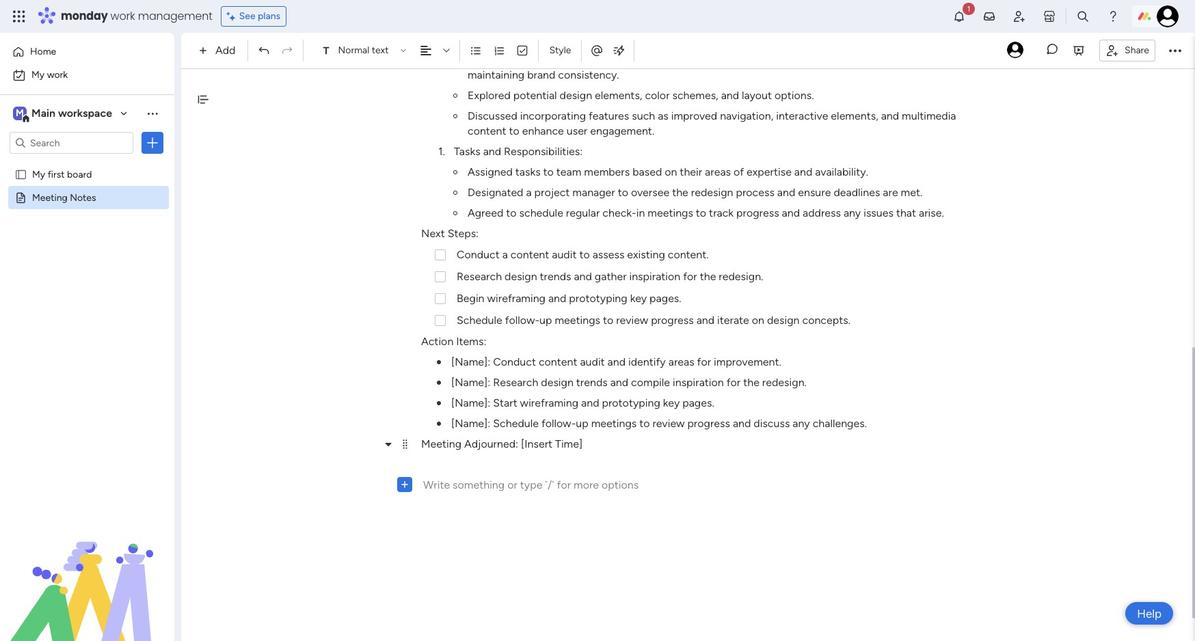 Task type: vqa. For each thing, say whether or not it's contained in the screenshot.
BEGIN WIREFRAMING AND PROTOTYPING KEY PAGES.
yes



Task type: locate. For each thing, give the bounding box(es) containing it.
0 vertical spatial content
[[468, 124, 506, 137]]

2 image down tasks
[[453, 170, 458, 174]]

1 vertical spatial conduct
[[493, 356, 536, 369]]

3 1 image from the top
[[437, 422, 441, 426]]

[name]:
[[451, 356, 491, 369], [451, 376, 491, 389], [451, 397, 491, 410], [451, 417, 491, 430]]

agreed to schedule regular check-in meetings to track progress and address any issues that arise.
[[468, 207, 944, 220]]

design up [name]: start wireframing and prototyping key pages.
[[541, 376, 574, 389]]

1 [name]: from the top
[[451, 356, 491, 369]]

responsibilities:
[[504, 145, 583, 158]]

to down compile
[[640, 417, 650, 430]]

Search in workspace field
[[29, 135, 114, 151]]

2 image
[[453, 94, 458, 98], [453, 170, 458, 174]]

my first board
[[32, 168, 92, 180]]

redesign. down improvement.
[[762, 376, 807, 389]]

1 horizontal spatial 1 image
[[963, 1, 975, 16]]

1 2 image from the top
[[453, 94, 458, 98]]

1 vertical spatial prototyping
[[602, 397, 661, 410]]

any right the discuss
[[793, 417, 810, 430]]

0 horizontal spatial work
[[47, 69, 68, 81]]

text
[[372, 44, 389, 56]]

1 vertical spatial audit
[[580, 356, 605, 369]]

1 horizontal spatial pages.
[[683, 397, 715, 410]]

tasks
[[516, 165, 541, 178]]

conduct up start
[[493, 356, 536, 369]]

on
[[734, 53, 746, 66], [665, 165, 677, 178], [752, 314, 765, 327]]

0 vertical spatial progress
[[737, 207, 779, 220]]

2 image left designated
[[453, 191, 458, 195]]

[name]: for [name]: research design trends and compile inspiration for the redesign.
[[451, 376, 491, 389]]

meetings down oversee
[[648, 207, 693, 220]]

pages. up [name]: schedule follow-up meetings to review progress and discuss any challenges.
[[683, 397, 715, 410]]

pages. up schedule follow-up meetings to review progress and iterate on design concepts.
[[650, 292, 682, 305]]

work down home
[[47, 69, 68, 81]]

adjourned:
[[464, 438, 518, 451]]

1 horizontal spatial meeting
[[421, 438, 462, 451]]

navigation,
[[720, 109, 774, 122]]

2 1 image from the top
[[437, 381, 441, 385]]

2 vertical spatial 1 image
[[437, 422, 441, 426]]

trends up begin wireframing and prototyping key pages.
[[540, 270, 571, 283]]

a for content
[[502, 248, 508, 261]]

2 image
[[453, 114, 458, 118], [453, 191, 458, 195], [453, 211, 458, 215]]

research up start
[[493, 376, 538, 389]]

0 vertical spatial prototyping
[[569, 292, 628, 305]]

1 vertical spatial wireframing
[[520, 397, 579, 410]]

designated
[[468, 186, 524, 199]]

[name]: for [name]: schedule follow-up meetings to review progress and discuss any challenges.
[[451, 417, 491, 430]]

concepts.
[[803, 314, 851, 327]]

2 vertical spatial meetings
[[591, 417, 637, 430]]

[name]: start wireframing and prototyping key pages.
[[451, 397, 715, 410]]

notifications image
[[953, 10, 966, 23]]

0 horizontal spatial a
[[502, 248, 508, 261]]

help button
[[1126, 602, 1174, 625]]

0 vertical spatial inspiration
[[629, 270, 681, 283]]

redesign. up iterate
[[719, 270, 763, 283]]

1 vertical spatial pages.
[[683, 397, 715, 410]]

2 image up tasks
[[453, 114, 458, 118]]

public board image
[[14, 191, 27, 204]]

1 horizontal spatial key
[[663, 397, 680, 410]]

elements,
[[595, 89, 642, 102], [831, 109, 879, 122]]

track
[[709, 207, 734, 220]]

m
[[16, 107, 24, 119]]

new
[[587, 53, 607, 66]]

review up identify on the right of page
[[616, 314, 648, 327]]

.
[[443, 145, 445, 158]]

regular
[[566, 207, 600, 220]]

2 [name]: from the top
[[451, 376, 491, 389]]

0 horizontal spatial trends
[[540, 270, 571, 283]]

meeting right menu icon
[[421, 438, 462, 451]]

a down agreed
[[502, 248, 508, 261]]

prototyping down [name]: research design trends and compile inspiration for the redesign.
[[602, 397, 661, 410]]

focusing
[[689, 53, 731, 66]]

0 vertical spatial up
[[540, 314, 552, 327]]

maintaining
[[468, 68, 525, 81]]

review
[[616, 314, 648, 327], [653, 417, 685, 430]]

0 horizontal spatial pages.
[[650, 292, 682, 305]]

and inside the discussed incorporating features such as improved navigation, interactive elements, and multimedia content to enhance user engagement.
[[881, 109, 899, 122]]

1 2 image from the top
[[453, 114, 458, 118]]

[name]: for [name]: start wireframing and prototyping key pages.
[[451, 397, 491, 410]]

meeting down first
[[32, 191, 68, 203]]

for inside generated ideas for the new website design, focusing on modernizing the look and feel while maintaining brand consistency.
[[551, 53, 565, 66]]

[name]: research design trends and compile inspiration for the redesign.
[[451, 376, 807, 389]]

arise.
[[919, 207, 944, 220]]

0 horizontal spatial meeting
[[32, 191, 68, 203]]

workspace selection element
[[13, 105, 114, 123]]

1 image down action
[[437, 401, 441, 406]]

meetings down begin wireframing and prototyping key pages.
[[555, 314, 600, 327]]

0 vertical spatial review
[[616, 314, 648, 327]]

1 vertical spatial meeting
[[421, 438, 462, 451]]

0 vertical spatial meetings
[[648, 207, 693, 220]]

0 vertical spatial meeting
[[32, 191, 68, 203]]

1 vertical spatial areas
[[669, 356, 695, 369]]

my inside list box
[[32, 168, 45, 180]]

audit up [name]: research design trends and compile inspiration for the redesign.
[[580, 356, 605, 369]]

1 horizontal spatial work
[[110, 8, 135, 24]]

a down tasks
[[526, 186, 532, 199]]

assigned
[[468, 165, 513, 178]]

key up schedule follow-up meetings to review progress and iterate on design concepts.
[[630, 292, 647, 305]]

3 [name]: from the top
[[451, 397, 491, 410]]

normal
[[338, 44, 369, 56]]

work for monday
[[110, 8, 135, 24]]

such
[[632, 109, 655, 122]]

follow- down begin wireframing and prototyping key pages.
[[505, 314, 540, 327]]

1 vertical spatial meetings
[[555, 314, 600, 327]]

1 horizontal spatial a
[[526, 186, 532, 199]]

areas
[[705, 165, 731, 178], [669, 356, 695, 369]]

my for my work
[[31, 69, 45, 81]]

work inside option
[[47, 69, 68, 81]]

0 horizontal spatial audit
[[552, 248, 577, 261]]

action items:
[[421, 335, 487, 348]]

0 vertical spatial 2 image
[[453, 114, 458, 118]]

progress left the discuss
[[688, 417, 730, 430]]

main workspace
[[31, 107, 112, 120]]

lottie animation image
[[0, 503, 174, 641]]

conduct down steps:
[[457, 248, 500, 261]]

content down schedule
[[511, 248, 549, 261]]

research up begin
[[457, 270, 502, 283]]

pages.
[[650, 292, 682, 305], [683, 397, 715, 410]]

schedule
[[457, 314, 502, 327], [493, 417, 539, 430]]

option
[[0, 162, 174, 164]]

add button
[[194, 40, 244, 62]]

on left their
[[665, 165, 677, 178]]

see plans
[[239, 10, 280, 22]]

1 vertical spatial work
[[47, 69, 68, 81]]

0 vertical spatial schedule
[[457, 314, 502, 327]]

elements, up features
[[595, 89, 642, 102]]

2 image left explored
[[453, 94, 458, 98]]

see plans button
[[221, 6, 287, 27]]

my inside option
[[31, 69, 45, 81]]

0 horizontal spatial key
[[630, 292, 647, 305]]

review down compile
[[653, 417, 685, 430]]

1 vertical spatial 2 image
[[453, 170, 458, 174]]

undo ⌘+z image
[[258, 44, 270, 57]]

multimedia
[[902, 109, 956, 122]]

my down home
[[31, 69, 45, 81]]

to left track
[[696, 207, 707, 220]]

1 vertical spatial elements,
[[831, 109, 879, 122]]

their
[[680, 165, 702, 178]]

3 2 image from the top
[[453, 211, 458, 215]]

1 vertical spatial my
[[32, 168, 45, 180]]

2 vertical spatial content
[[539, 356, 578, 369]]

1 horizontal spatial on
[[734, 53, 746, 66]]

prototyping down "research design trends and gather inspiration for the redesign."
[[569, 292, 628, 305]]

to up [name]: conduct content audit and identify areas for improvement.
[[603, 314, 614, 327]]

process
[[736, 186, 775, 199]]

1 vertical spatial 2 image
[[453, 191, 458, 195]]

0 horizontal spatial review
[[616, 314, 648, 327]]

1 horizontal spatial audit
[[580, 356, 605, 369]]

my work link
[[8, 64, 166, 86]]

any down deadlines
[[844, 207, 861, 220]]

content up [name]: start wireframing and prototyping key pages.
[[539, 356, 578, 369]]

0 vertical spatial follow-
[[505, 314, 540, 327]]

2 horizontal spatial on
[[752, 314, 765, 327]]

inspiration down existing
[[629, 270, 681, 283]]

color
[[645, 89, 670, 102]]

audit up begin wireframing and prototyping key pages.
[[552, 248, 577, 261]]

areas left of
[[705, 165, 731, 178]]

areas right identify on the right of page
[[669, 356, 695, 369]]

1 1 image from the top
[[437, 360, 441, 365]]

content inside the discussed incorporating features such as improved navigation, interactive elements, and multimedia content to enhance user engagement.
[[468, 124, 506, 137]]

0 vertical spatial 2 image
[[453, 94, 458, 98]]

2 vertical spatial 2 image
[[453, 211, 458, 215]]

main
[[31, 107, 55, 120]]

for
[[551, 53, 565, 66], [683, 270, 697, 283], [697, 356, 711, 369], [727, 376, 741, 389]]

explored
[[468, 89, 511, 102]]

content.
[[668, 248, 709, 261]]

content down discussed
[[468, 124, 506, 137]]

1 vertical spatial content
[[511, 248, 549, 261]]

wireframing right begin
[[487, 292, 546, 305]]

meeting for meeting adjourned: [insert time]
[[421, 438, 462, 451]]

key
[[630, 292, 647, 305], [663, 397, 680, 410]]

1 vertical spatial 1 image
[[437, 381, 441, 385]]

schedule down start
[[493, 417, 539, 430]]

wireframing up the [insert
[[520, 397, 579, 410]]

2 image up next steps:
[[453, 211, 458, 215]]

meetings down [name]: start wireframing and prototyping key pages.
[[591, 417, 637, 430]]

schedule up items: at bottom
[[457, 314, 502, 327]]

follow- up time]
[[542, 417, 576, 430]]

for up brand
[[551, 53, 565, 66]]

for down content.
[[683, 270, 697, 283]]

0 vertical spatial on
[[734, 53, 746, 66]]

research design trends and gather inspiration for the redesign.
[[457, 270, 763, 283]]

home option
[[8, 41, 166, 63]]

2 image for discussed
[[453, 114, 458, 118]]

1 image left 'update feed' icon
[[963, 1, 975, 16]]

1 vertical spatial review
[[653, 417, 685, 430]]

meeting notes
[[32, 191, 96, 203]]

update feed image
[[983, 10, 996, 23]]

inspiration right compile
[[673, 376, 724, 389]]

4 [name]: from the top
[[451, 417, 491, 430]]

workspace image
[[13, 106, 27, 121]]

monday marketplace image
[[1043, 10, 1057, 23]]

1 image
[[437, 360, 441, 365], [437, 381, 441, 385], [437, 422, 441, 426]]

home link
[[8, 41, 166, 63]]

1 vertical spatial 1 image
[[437, 401, 441, 406]]

improved
[[671, 109, 718, 122]]

meeting inside list box
[[32, 191, 68, 203]]

discussed
[[468, 109, 518, 122]]

up down [name]: start wireframing and prototyping key pages.
[[576, 417, 589, 430]]

my left first
[[32, 168, 45, 180]]

list box
[[0, 160, 174, 394]]

0 vertical spatial a
[[526, 186, 532, 199]]

0 horizontal spatial up
[[540, 314, 552, 327]]

2 2 image from the top
[[453, 170, 458, 174]]

1 vertical spatial up
[[576, 417, 589, 430]]

trends up [name]: start wireframing and prototyping key pages.
[[576, 376, 608, 389]]

redesign.
[[719, 270, 763, 283], [762, 376, 807, 389]]

2 2 image from the top
[[453, 191, 458, 195]]

1 vertical spatial any
[[793, 417, 810, 430]]

challenges.
[[813, 417, 867, 430]]

0 horizontal spatial follow-
[[505, 314, 540, 327]]

1 horizontal spatial areas
[[705, 165, 731, 178]]

to right agreed
[[506, 207, 517, 220]]

1 vertical spatial follow-
[[542, 417, 576, 430]]

1 vertical spatial schedule
[[493, 417, 539, 430]]

0 vertical spatial any
[[844, 207, 861, 220]]

to left team
[[543, 165, 554, 178]]

schemes,
[[673, 89, 719, 102]]

check-
[[603, 207, 636, 220]]

on right iterate
[[752, 314, 765, 327]]

for down improvement.
[[727, 376, 741, 389]]

0 vertical spatial 1 image
[[437, 360, 441, 365]]

0 vertical spatial elements,
[[595, 89, 642, 102]]

identify
[[628, 356, 666, 369]]

1 vertical spatial on
[[665, 165, 677, 178]]

availability.
[[815, 165, 869, 178]]

2 vertical spatial on
[[752, 314, 765, 327]]

elements, right interactive
[[831, 109, 879, 122]]

my for my first board
[[32, 168, 45, 180]]

2 image for explored
[[453, 94, 458, 98]]

0 horizontal spatial elements,
[[595, 89, 642, 102]]

0 vertical spatial my
[[31, 69, 45, 81]]

0 vertical spatial audit
[[552, 248, 577, 261]]

to up tasks and responsibilities:
[[509, 124, 520, 137]]

wireframing
[[487, 292, 546, 305], [520, 397, 579, 410]]

on right focusing
[[734, 53, 746, 66]]

start
[[493, 397, 517, 410]]

to
[[509, 124, 520, 137], [543, 165, 554, 178], [618, 186, 628, 199], [506, 207, 517, 220], [696, 207, 707, 220], [580, 248, 590, 261], [603, 314, 614, 327], [640, 417, 650, 430]]

on inside generated ideas for the new website design, focusing on modernizing the look and feel while maintaining brand consistency.
[[734, 53, 746, 66]]

the
[[568, 53, 584, 66], [813, 53, 829, 66], [672, 186, 689, 199], [700, 270, 716, 283], [744, 376, 760, 389]]

progress up identify on the right of page
[[651, 314, 694, 327]]

while
[[896, 53, 922, 66]]

0 vertical spatial 1 image
[[963, 1, 975, 16]]

meeting for meeting notes
[[32, 191, 68, 203]]

home
[[30, 46, 56, 57]]

items:
[[456, 335, 487, 348]]

1 image
[[963, 1, 975, 16], [437, 401, 441, 406]]

work right monday
[[110, 8, 135, 24]]

incorporating
[[520, 109, 586, 122]]

[name]: conduct content audit and identify areas for improvement.
[[451, 356, 782, 369]]

1 vertical spatial a
[[502, 248, 508, 261]]

up down begin wireframing and prototyping key pages.
[[540, 314, 552, 327]]

0 vertical spatial work
[[110, 8, 135, 24]]

schedule
[[519, 207, 563, 220]]

1 horizontal spatial elements,
[[831, 109, 879, 122]]

1 vertical spatial research
[[493, 376, 538, 389]]

progress down process
[[737, 207, 779, 220]]

[name]: for [name]: conduct content audit and identify areas for improvement.
[[451, 356, 491, 369]]

key up [name]: schedule follow-up meetings to review progress and discuss any challenges.
[[663, 397, 680, 410]]

0 vertical spatial trends
[[540, 270, 571, 283]]

1 vertical spatial trends
[[576, 376, 608, 389]]



Task type: describe. For each thing, give the bounding box(es) containing it.
manager
[[573, 186, 615, 199]]

to inside the discussed incorporating features such as improved navigation, interactive elements, and multimedia content to enhance user engagement.
[[509, 124, 520, 137]]

1 image for [name]: conduct content audit and identify areas for improvement.
[[437, 360, 441, 365]]

1 vertical spatial redesign.
[[762, 376, 807, 389]]

design left concepts.
[[767, 314, 800, 327]]

style button
[[543, 39, 578, 62]]

search everything image
[[1076, 10, 1090, 23]]

discuss
[[754, 417, 790, 430]]

begin
[[457, 292, 485, 305]]

audit for and
[[580, 356, 605, 369]]

next steps:
[[421, 227, 479, 240]]

0 vertical spatial wireframing
[[487, 292, 546, 305]]

1 vertical spatial key
[[663, 397, 680, 410]]

assigned tasks to team members based on their areas of expertise and availability.
[[468, 165, 869, 178]]

redesign
[[691, 186, 733, 199]]

2 image for designated
[[453, 191, 458, 195]]

designated a project manager to oversee the redesign process and ensure deadlines are met.
[[468, 186, 923, 199]]

deadlines
[[834, 186, 880, 199]]

mention image
[[591, 43, 604, 57]]

see
[[239, 10, 256, 22]]

content for a
[[511, 248, 549, 261]]

next
[[421, 227, 445, 240]]

options.
[[775, 89, 814, 102]]

design,
[[651, 53, 686, 66]]

content for conduct
[[539, 356, 578, 369]]

the left the look
[[813, 53, 829, 66]]

2 vertical spatial progress
[[688, 417, 730, 430]]

iterate
[[717, 314, 749, 327]]

generated
[[468, 53, 520, 66]]

the down content.
[[700, 270, 716, 283]]

that
[[896, 207, 916, 220]]

kendall parks image
[[1157, 5, 1179, 27]]

steps:
[[448, 227, 479, 240]]

0 horizontal spatial any
[[793, 417, 810, 430]]

board
[[67, 168, 92, 180]]

lottie animation element
[[0, 503, 174, 641]]

the down their
[[672, 186, 689, 199]]

1 image for [name]: schedule follow-up meetings to review progress and discuss any challenges.
[[437, 422, 441, 426]]

as
[[658, 109, 669, 122]]

numbered list image
[[493, 44, 506, 57]]

options image
[[146, 136, 159, 150]]

interactive
[[776, 109, 828, 122]]

share button
[[1100, 39, 1156, 61]]

2 image for agreed
[[453, 211, 458, 215]]

issues
[[864, 207, 894, 220]]

the up consistency.
[[568, 53, 584, 66]]

brand
[[527, 68, 556, 81]]

public board image
[[14, 168, 27, 181]]

schedule follow-up meetings to review progress and iterate on design concepts.
[[457, 314, 851, 327]]

members
[[584, 165, 630, 178]]

expertise
[[747, 165, 792, 178]]

0 horizontal spatial areas
[[669, 356, 695, 369]]

of
[[734, 165, 744, 178]]

website
[[610, 53, 648, 66]]

based
[[633, 165, 662, 178]]

tasks and responsibilities:
[[454, 145, 583, 158]]

plans
[[258, 10, 280, 22]]

0 vertical spatial conduct
[[457, 248, 500, 261]]

time]
[[555, 438, 583, 451]]

look
[[832, 53, 852, 66]]

consistency.
[[558, 68, 619, 81]]

[insert
[[521, 438, 553, 451]]

monday
[[61, 8, 108, 24]]

in
[[636, 207, 645, 220]]

action
[[421, 335, 454, 348]]

the down improvement.
[[744, 376, 760, 389]]

address
[[803, 207, 841, 220]]

improvement.
[[714, 356, 782, 369]]

board activity image
[[1007, 41, 1024, 58]]

help image
[[1107, 10, 1120, 23]]

team
[[557, 165, 582, 178]]

workspace options image
[[146, 107, 159, 120]]

ensure
[[798, 186, 831, 199]]

my work option
[[8, 64, 166, 86]]

0 vertical spatial areas
[[705, 165, 731, 178]]

bulleted list image
[[470, 44, 482, 57]]

begin wireframing and prototyping key pages.
[[457, 292, 682, 305]]

user
[[567, 124, 588, 137]]

2 image for assigned
[[453, 170, 458, 174]]

1 horizontal spatial up
[[576, 417, 589, 430]]

design up begin wireframing and prototyping key pages.
[[505, 270, 537, 283]]

my work
[[31, 69, 68, 81]]

for left improvement.
[[697, 356, 711, 369]]

discussed incorporating features such as improved navigation, interactive elements, and multimedia content to enhance user engagement.
[[468, 109, 959, 137]]

gather
[[595, 270, 627, 283]]

oversee
[[631, 186, 670, 199]]

1 image for [name]: research design trends and compile inspiration for the redesign.
[[437, 381, 441, 385]]

share
[[1125, 44, 1150, 56]]

0 horizontal spatial on
[[665, 165, 677, 178]]

0 horizontal spatial 1 image
[[437, 401, 441, 406]]

normal text
[[338, 44, 389, 56]]

0 vertical spatial key
[[630, 292, 647, 305]]

0 vertical spatial pages.
[[650, 292, 682, 305]]

generated ideas for the new website design, focusing on modernizing the look and feel while maintaining brand consistency.
[[468, 53, 925, 81]]

enhance
[[522, 124, 564, 137]]

potential
[[513, 89, 557, 102]]

help
[[1137, 607, 1162, 621]]

existing
[[627, 248, 665, 261]]

checklist image
[[517, 44, 529, 57]]

v2 ellipsis image
[[1169, 42, 1182, 59]]

design down consistency.
[[560, 89, 592, 102]]

and inside generated ideas for the new website design, focusing on modernizing the look and feel while maintaining brand consistency.
[[855, 53, 873, 66]]

to up the check-
[[618, 186, 628, 199]]

[name]: schedule follow-up meetings to review progress and discuss any challenges.
[[451, 417, 867, 430]]

feel
[[875, 53, 894, 66]]

select product image
[[12, 10, 26, 23]]

1 horizontal spatial trends
[[576, 376, 608, 389]]

1 horizontal spatial follow-
[[542, 417, 576, 430]]

dynamic values image
[[612, 44, 626, 57]]

work for my
[[47, 69, 68, 81]]

monday work management
[[61, 8, 212, 24]]

0 vertical spatial research
[[457, 270, 502, 283]]

notes
[[70, 191, 96, 203]]

1 vertical spatial inspiration
[[673, 376, 724, 389]]

a for project
[[526, 186, 532, 199]]

modernizing
[[749, 53, 810, 66]]

list box containing my first board
[[0, 160, 174, 394]]

invite members image
[[1013, 10, 1026, 23]]

explored potential design elements, color schemes, and layout options.
[[468, 89, 814, 102]]

1 horizontal spatial any
[[844, 207, 861, 220]]

0 vertical spatial redesign.
[[719, 270, 763, 283]]

assess
[[593, 248, 625, 261]]

conduct a content audit to assess existing content.
[[457, 248, 709, 261]]

audit for to
[[552, 248, 577, 261]]

engagement.
[[590, 124, 655, 137]]

1 vertical spatial progress
[[651, 314, 694, 327]]

are
[[883, 186, 898, 199]]

workspace
[[58, 107, 112, 120]]

to left assess
[[580, 248, 590, 261]]

1 horizontal spatial review
[[653, 417, 685, 430]]

elements, inside the discussed incorporating features such as improved navigation, interactive elements, and multimedia content to enhance user engagement.
[[831, 109, 879, 122]]

compile
[[631, 376, 670, 389]]

menu image
[[400, 439, 410, 450]]

meeting adjourned: [insert time]
[[421, 438, 583, 451]]



